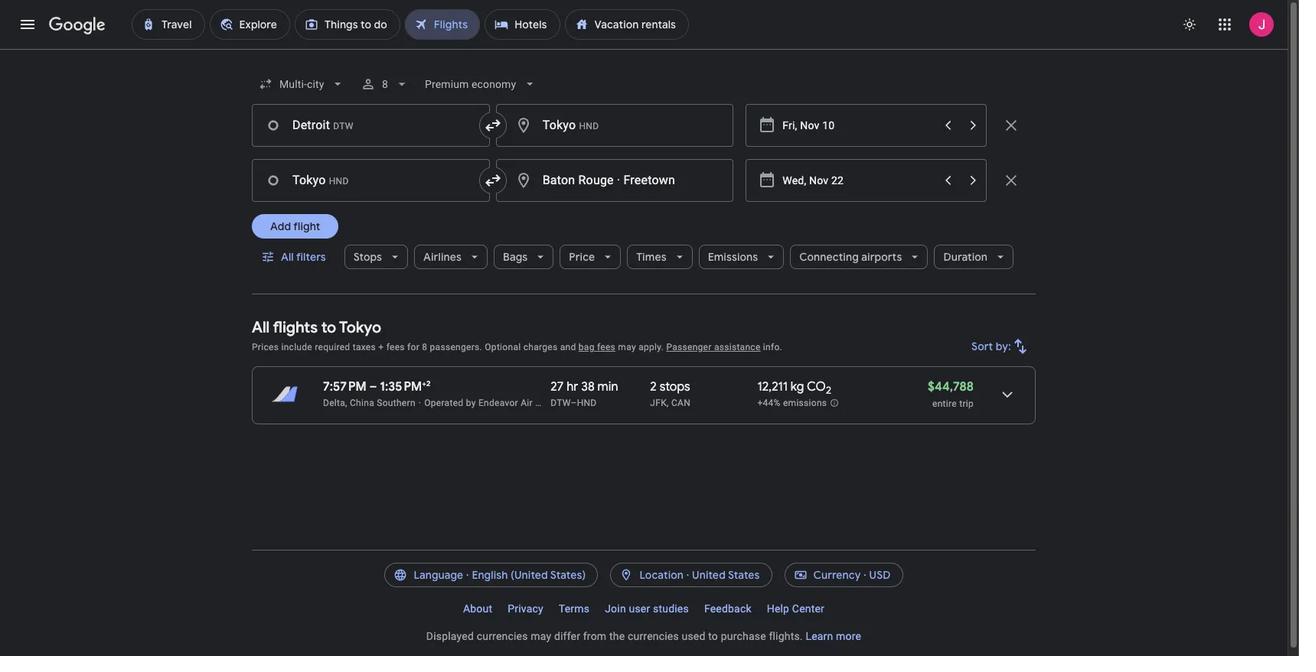 Task type: describe. For each thing, give the bounding box(es) containing it.
add flight button
[[252, 214, 339, 239]]

remove flight from tokyo to baton rouge or freetown on wed, nov 22 image
[[1002, 171, 1021, 190]]

2 inside 2 stops jfk , can
[[650, 380, 657, 395]]

12,211 kg co 2
[[757, 380, 831, 397]]

Arrival time: 1:35 PM on  Sunday, November 12. text field
[[380, 379, 431, 395]]

join user studies link
[[597, 597, 697, 622]]

optional
[[485, 342, 521, 353]]

all filters button
[[252, 239, 338, 276]]

8 button
[[355, 66, 416, 103]]

operated by endeavor air dba delta connection
[[424, 398, 630, 409]]

passenger assistance button
[[666, 342, 761, 353]]

1 currencies from the left
[[477, 631, 528, 643]]

kg
[[791, 380, 804, 395]]

1:35 pm
[[380, 380, 422, 395]]

learn
[[806, 631, 833, 643]]

duration
[[943, 250, 988, 264]]

assistance
[[714, 342, 761, 353]]

2 currencies from the left
[[628, 631, 679, 643]]

27
[[551, 380, 564, 395]]

prices include required taxes + fees for 8 passengers. optional charges and bag fees may apply. passenger assistance
[[252, 342, 761, 353]]

help
[[767, 603, 789, 616]]

connecting airports button
[[790, 239, 928, 276]]

all for all flights to tokyo
[[252, 318, 270, 338]]

can
[[671, 398, 691, 409]]

(united
[[511, 569, 548, 583]]

Departure time: 7:57 PM. text field
[[323, 380, 367, 395]]

join
[[605, 603, 626, 616]]

– inside 7:57 pm – 1:35 pm + 2
[[369, 380, 377, 395]]

learn more link
[[806, 631, 861, 643]]

0 horizontal spatial may
[[531, 631, 551, 643]]

27 hr 38 min dtw – hnd
[[551, 380, 618, 409]]

$44,788 entire trip
[[928, 380, 974, 410]]

differ
[[554, 631, 580, 643]]

stops
[[660, 380, 690, 395]]

price button
[[560, 239, 621, 276]]

main menu image
[[18, 15, 37, 34]]

privacy
[[508, 603, 543, 616]]

english (united states)
[[472, 569, 586, 583]]

all flights to tokyo
[[252, 318, 381, 338]]

states)
[[550, 569, 586, 583]]

+44% emissions
[[757, 398, 827, 409]]

emissions
[[783, 398, 827, 409]]

all filters
[[281, 250, 326, 264]]

used
[[682, 631, 706, 643]]

stops
[[353, 250, 382, 264]]

,
[[667, 398, 669, 409]]

feedback
[[704, 603, 752, 616]]

bags button
[[494, 239, 554, 276]]

states
[[728, 569, 760, 583]]

0 vertical spatial +
[[378, 342, 384, 353]]

tokyo
[[339, 318, 381, 338]]

include
[[281, 342, 312, 353]]

from
[[583, 631, 607, 643]]

stops button
[[344, 239, 408, 276]]

departure text field for remove flight from detroit to tokyo on fri, nov 10 image
[[783, 105, 935, 146]]

7:57 pm
[[323, 380, 367, 395]]

passenger
[[666, 342, 712, 353]]

2 inside 12,211 kg co 2
[[826, 384, 831, 397]]

co
[[807, 380, 826, 395]]

flights
[[273, 318, 318, 338]]

purchase
[[721, 631, 766, 643]]

flight
[[293, 220, 320, 233]]

terms link
[[551, 597, 597, 622]]

connecting
[[799, 250, 859, 264]]

about
[[463, 603, 492, 616]]

operated
[[424, 398, 463, 409]]

·
[[617, 173, 620, 188]]

all for all filters
[[281, 250, 294, 264]]

center
[[792, 603, 825, 616]]

feedback link
[[697, 597, 759, 622]]

airlines button
[[414, 239, 488, 276]]

hnd
[[577, 398, 597, 409]]

filters
[[296, 250, 326, 264]]

help center link
[[759, 597, 832, 622]]

baton rouge · freetown
[[543, 173, 675, 188]]

7:57 pm – 1:35 pm + 2
[[323, 379, 431, 395]]

departure text field for remove flight from tokyo to baton rouge or freetown on wed, nov 22 image
[[783, 160, 935, 201]]

united states
[[692, 569, 760, 583]]



Task type: locate. For each thing, give the bounding box(es) containing it.
and
[[560, 342, 576, 353]]

remove flight from detroit to tokyo on fri, nov 10 image
[[1002, 116, 1021, 135]]

about link
[[455, 597, 500, 622]]

None text field
[[252, 159, 490, 202]]

swap origin and destination. image
[[484, 171, 502, 190]]

airports
[[861, 250, 902, 264]]

all up prices
[[252, 318, 270, 338]]

1 fees from the left
[[386, 342, 405, 353]]

1 horizontal spatial +
[[422, 379, 426, 389]]

passengers.
[[430, 342, 482, 353]]

help center
[[767, 603, 825, 616]]

bag
[[579, 342, 595, 353]]

1 vertical spatial 8
[[422, 342, 427, 353]]

Departure text field
[[783, 105, 935, 146], [783, 160, 935, 201]]

trip
[[959, 399, 974, 410]]

usd
[[869, 569, 891, 583]]

+ right taxes
[[378, 342, 384, 353]]

prices
[[252, 342, 279, 353]]

1 vertical spatial –
[[571, 398, 577, 409]]

language
[[414, 569, 463, 583]]

dtw
[[551, 398, 571, 409]]

may left differ
[[531, 631, 551, 643]]

sort by:
[[972, 340, 1011, 354]]

to up required
[[321, 318, 336, 338]]

2 departure text field from the top
[[783, 160, 935, 201]]

air
[[521, 398, 533, 409]]

1 vertical spatial to
[[708, 631, 718, 643]]

2 up 'jfk'
[[650, 380, 657, 395]]

2 horizontal spatial 2
[[826, 384, 831, 397]]

–
[[369, 380, 377, 395], [571, 398, 577, 409]]

1 horizontal spatial 8
[[422, 342, 427, 353]]

None text field
[[252, 104, 490, 147], [496, 104, 734, 147], [496, 159, 734, 202], [252, 104, 490, 147], [496, 104, 734, 147], [496, 159, 734, 202]]

emissions button
[[699, 239, 784, 276]]

entire
[[932, 399, 957, 410]]

hr
[[567, 380, 578, 395]]

1 vertical spatial departure text field
[[783, 160, 935, 201]]

change appearance image
[[1171, 6, 1208, 43]]

0 vertical spatial all
[[281, 250, 294, 264]]

add
[[270, 220, 291, 233]]

terms
[[559, 603, 590, 616]]

times
[[636, 250, 667, 264]]

+ inside 7:57 pm – 1:35 pm + 2
[[422, 379, 426, 389]]

fees right "bag"
[[597, 342, 616, 353]]

1 vertical spatial may
[[531, 631, 551, 643]]

bag fees button
[[579, 342, 616, 353]]

leaves detroit metropolitan wayne county airport at 7:57 pm on friday, november 10 and arrives at haneda airport at 1:35 pm on sunday, november 12. element
[[323, 379, 431, 395]]

user
[[629, 603, 650, 616]]

currency
[[813, 569, 861, 583]]

price
[[569, 250, 595, 264]]

2 stops jfk , can
[[650, 380, 691, 409]]

0 horizontal spatial fees
[[386, 342, 405, 353]]

flight details. leaves detroit metropolitan wayne county airport at 7:57 pm on friday, november 10 and arrives at haneda airport at 1:35 pm on sunday, november 12. image
[[989, 377, 1026, 413]]

0 horizontal spatial 8
[[382, 78, 389, 90]]

none search field containing baton rouge
[[252, 66, 1036, 295]]

2 stops flight. element
[[650, 380, 690, 397]]

0 horizontal spatial currencies
[[477, 631, 528, 643]]

1 horizontal spatial all
[[281, 250, 294, 264]]

endeavor
[[478, 398, 518, 409]]

0 vertical spatial departure text field
[[783, 105, 935, 146]]

0 horizontal spatial –
[[369, 380, 377, 395]]

layover (1 of 2) is a 2 hr 11 min layover at john f. kennedy international airport in new york. layover (2 of 2) is a 3 hr 15 min layover at guangzhou baiyun international airport in guangzhou. element
[[650, 397, 750, 410]]

more
[[836, 631, 861, 643]]

12,211
[[757, 380, 788, 395]]

1 horizontal spatial 2
[[650, 380, 657, 395]]

1 vertical spatial +
[[422, 379, 426, 389]]

0 horizontal spatial to
[[321, 318, 336, 338]]

1 horizontal spatial may
[[618, 342, 636, 353]]

all inside button
[[281, 250, 294, 264]]

0 vertical spatial to
[[321, 318, 336, 338]]

required
[[315, 342, 350, 353]]

by
[[466, 398, 476, 409]]

delta
[[556, 398, 578, 409]]

1 vertical spatial all
[[252, 318, 270, 338]]

china
[[350, 398, 374, 409]]

by:
[[996, 340, 1011, 354]]

english
[[472, 569, 508, 583]]

freetown
[[624, 173, 675, 188]]

sort
[[972, 340, 993, 354]]

flights.
[[769, 631, 803, 643]]

2 up operated
[[426, 379, 431, 389]]

to
[[321, 318, 336, 338], [708, 631, 718, 643]]

connecting airports
[[799, 250, 902, 264]]

delta,
[[323, 398, 347, 409]]

all left filters
[[281, 250, 294, 264]]

– down hr
[[571, 398, 577, 409]]

2 fees from the left
[[597, 342, 616, 353]]

studies
[[653, 603, 689, 616]]

all
[[281, 250, 294, 264], [252, 318, 270, 338]]

1 horizontal spatial currencies
[[628, 631, 679, 643]]

– up delta, china southern
[[369, 380, 377, 395]]

join user studies
[[605, 603, 689, 616]]

– inside 27 hr 38 min dtw – hnd
[[571, 398, 577, 409]]

 image
[[419, 398, 421, 409]]

apply.
[[639, 342, 664, 353]]

sort by: button
[[966, 328, 1036, 365]]

2 up emissions
[[826, 384, 831, 397]]

swap origin and destination. image
[[484, 116, 502, 135]]

charges
[[523, 342, 558, 353]]

currencies
[[477, 631, 528, 643], [628, 631, 679, 643]]

1 departure text field from the top
[[783, 105, 935, 146]]

fees left for
[[386, 342, 405, 353]]

0 vertical spatial –
[[369, 380, 377, 395]]

total duration 27 hr 38 min. element
[[551, 380, 650, 397]]

currencies down join user studies
[[628, 631, 679, 643]]

0 vertical spatial may
[[618, 342, 636, 353]]

currencies down privacy at bottom
[[477, 631, 528, 643]]

privacy link
[[500, 597, 551, 622]]

$44,788
[[928, 380, 974, 395]]

0 horizontal spatial all
[[252, 318, 270, 338]]

for
[[407, 342, 420, 353]]

8 inside popup button
[[382, 78, 389, 90]]

add flight
[[270, 220, 320, 233]]

may
[[618, 342, 636, 353], [531, 631, 551, 643]]

2
[[426, 379, 431, 389], [650, 380, 657, 395], [826, 384, 831, 397]]

taxes
[[353, 342, 376, 353]]

1 horizontal spatial –
[[571, 398, 577, 409]]

1 horizontal spatial fees
[[597, 342, 616, 353]]

None field
[[252, 70, 352, 98], [419, 70, 544, 98], [252, 70, 352, 98], [419, 70, 544, 98]]

0 horizontal spatial 2
[[426, 379, 431, 389]]

1 horizontal spatial to
[[708, 631, 718, 643]]

+ up operated
[[422, 379, 426, 389]]

the
[[609, 631, 625, 643]]

connection
[[581, 398, 630, 409]]

2 inside 7:57 pm – 1:35 pm + 2
[[426, 379, 431, 389]]

to right "used"
[[708, 631, 718, 643]]

None search field
[[252, 66, 1036, 295]]

location
[[640, 569, 684, 583]]

+44%
[[757, 398, 781, 409]]

displayed currencies may differ from the currencies used to purchase flights. learn more
[[426, 631, 861, 643]]

0 horizontal spatial +
[[378, 342, 384, 353]]

0 vertical spatial 8
[[382, 78, 389, 90]]

baton
[[543, 173, 575, 188]]

may left apply.
[[618, 342, 636, 353]]

displayed
[[426, 631, 474, 643]]

44788 US dollars text field
[[928, 380, 974, 395]]

dba
[[535, 398, 554, 409]]

delta, china southern
[[323, 398, 416, 409]]

loading results progress bar
[[0, 49, 1288, 52]]

jfk
[[650, 398, 667, 409]]



Task type: vqa. For each thing, say whether or not it's contained in the screenshot.
DTW
yes



